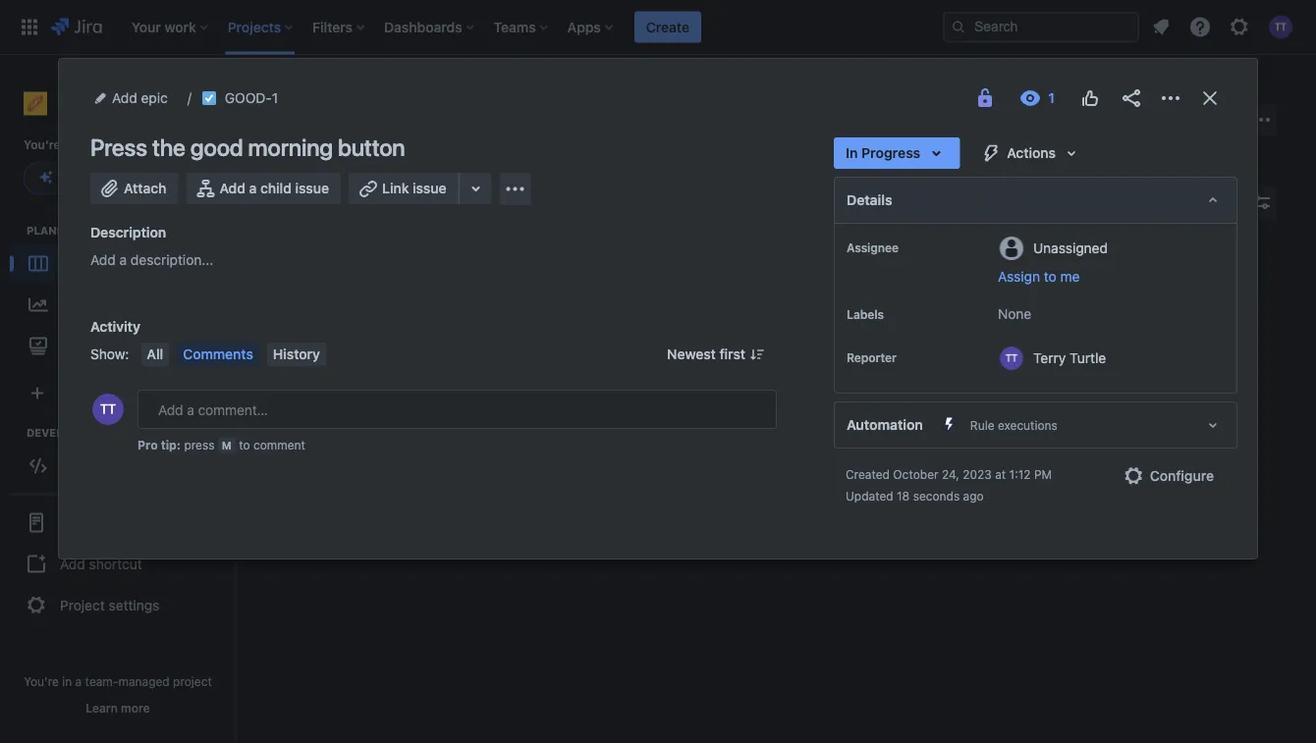 Task type: vqa. For each thing, say whether or not it's contained in the screenshot.
"Help" icon
no



Task type: locate. For each thing, give the bounding box(es) containing it.
0 horizontal spatial project
[[112, 107, 151, 121]]

epic
[[141, 90, 168, 106]]

project down add shortcut at the bottom of page
[[60, 597, 105, 613]]

press the good morning button dialog
[[59, 59, 1257, 559]]

newest first button
[[655, 343, 777, 366]]

the
[[152, 134, 185, 161], [81, 138, 100, 152]]

add left the epic
[[112, 90, 137, 106]]

details
[[847, 192, 892, 208]]

a inside button
[[249, 180, 257, 196]]

1 vertical spatial project
[[60, 597, 105, 613]]

at
[[995, 467, 1006, 481]]

add inside button
[[219, 180, 245, 196]]

share image
[[1120, 86, 1143, 110]]

you're on the free plan
[[24, 138, 157, 152]]

2 vertical spatial a
[[75, 675, 82, 688]]

add down description
[[90, 252, 116, 268]]

menu bar inside press the good morning button dialog
[[137, 343, 330, 366]]

Search field
[[943, 11, 1139, 43]]

issue right link
[[413, 180, 446, 196]]

code link
[[10, 446, 226, 485]]

project inside project pages link
[[60, 515, 105, 531]]

on
[[64, 138, 78, 152]]

all button
[[141, 343, 169, 366]]

a right in
[[75, 675, 82, 688]]

show:
[[90, 346, 129, 362]]

group
[[8, 493, 228, 633]]

seconds
[[913, 489, 960, 503]]

0 vertical spatial you're
[[24, 138, 61, 152]]

add inside dropdown button
[[112, 90, 137, 106]]

unassigned
[[1033, 240, 1108, 256]]

1 vertical spatial you're
[[24, 675, 59, 688]]

group
[[976, 196, 1015, 208]]

tip:
[[161, 438, 181, 452]]

1 horizontal spatial to
[[1044, 269, 1057, 285]]

0 vertical spatial to
[[1044, 269, 1057, 285]]

to left me
[[1044, 269, 1057, 285]]

24,
[[942, 467, 959, 481]]

add
[[112, 90, 137, 106], [219, 180, 245, 196], [90, 252, 116, 268], [60, 556, 85, 572]]

0 horizontal spatial to
[[239, 438, 250, 452]]

actions button
[[968, 137, 1095, 169]]

project settings
[[60, 597, 159, 613]]

1 horizontal spatial the
[[152, 134, 185, 161]]

good-1 link
[[225, 86, 278, 110]]

created
[[846, 467, 890, 481]]

attach
[[124, 180, 166, 196]]

projects
[[275, 82, 327, 98]]

good
[[277, 120, 345, 147]]

2 you're from the top
[[24, 675, 59, 688]]

2 project from the top
[[60, 597, 105, 613]]

project down add epic
[[112, 107, 151, 121]]

press
[[90, 134, 147, 161]]

to inside button
[[1044, 269, 1057, 285]]

projects link
[[275, 79, 327, 102]]

rule
[[970, 418, 994, 432]]

menu bar containing all
[[137, 343, 330, 366]]

1 project from the top
[[60, 515, 105, 531]]

add for add shortcut
[[60, 556, 85, 572]]

1 vertical spatial project
[[173, 675, 212, 688]]

press
[[184, 438, 215, 452]]

0 vertical spatial a
[[249, 180, 257, 196]]

you're for you're in a team-managed project
[[24, 675, 59, 688]]

progress
[[861, 145, 920, 161]]

issues link
[[10, 326, 226, 366]]

a
[[249, 180, 257, 196], [119, 252, 127, 268], [75, 675, 82, 688]]

add left child
[[219, 180, 245, 196]]

description
[[90, 224, 166, 241]]

m
[[222, 439, 232, 452]]

0 horizontal spatial the
[[81, 138, 100, 152]]

link issue button
[[349, 173, 460, 204]]

in progress
[[846, 145, 920, 161]]

2 horizontal spatial a
[[249, 180, 257, 196]]

details element
[[834, 177, 1237, 224]]

configure
[[1150, 468, 1214, 484]]

terry
[[1033, 350, 1066, 366]]

menu bar
[[137, 343, 330, 366]]

issue right child
[[295, 180, 329, 196]]

you're left on
[[24, 138, 61, 152]]

project up add shortcut at the bottom of page
[[60, 515, 105, 531]]

you're for you're on the free plan
[[24, 138, 61, 152]]

0 vertical spatial project
[[60, 515, 105, 531]]

terry turtle image
[[409, 187, 440, 218]]

history button
[[267, 343, 326, 366]]

you're left in
[[24, 675, 59, 688]]

link web pages and more image
[[464, 177, 488, 200]]

upgrade
[[57, 171, 115, 185]]

executions
[[998, 418, 1058, 432]]

project
[[112, 107, 151, 121], [173, 675, 212, 688]]

comments
[[183, 346, 253, 362]]

good-1
[[225, 90, 278, 106]]

configure link
[[1110, 461, 1226, 492]]

project for project settings
[[60, 597, 105, 613]]

newest first
[[667, 346, 745, 362]]

1
[[272, 90, 278, 106]]

jira image
[[51, 15, 102, 39], [51, 15, 102, 39]]

0 vertical spatial project
[[112, 107, 151, 121]]

a for child
[[249, 180, 257, 196]]

1 horizontal spatial project
[[173, 675, 212, 688]]

actions image
[[1159, 86, 1182, 110]]

reporter
[[847, 351, 896, 364]]

0 horizontal spatial issue
[[295, 180, 329, 196]]

add left shortcut
[[60, 556, 85, 572]]

upgrade button
[[25, 162, 130, 194]]

project right managed
[[173, 675, 212, 688]]

a down description
[[119, 252, 127, 268]]

1 horizontal spatial a
[[119, 252, 127, 268]]

the up attach
[[152, 134, 185, 161]]

a left child
[[249, 180, 257, 196]]

the right on
[[81, 138, 100, 152]]

pro
[[137, 438, 158, 452]]

vote options: no one has voted for this issue yet. image
[[1078, 86, 1102, 110]]

1 you're from the top
[[24, 138, 61, 152]]

free
[[103, 138, 129, 152]]

activity
[[90, 319, 140, 335]]

good
[[190, 134, 243, 161]]

board link
[[10, 244, 226, 283]]

project inside project settings link
[[60, 597, 105, 613]]

add inside 'button'
[[60, 556, 85, 572]]

project settings link
[[8, 584, 228, 627]]

task image
[[201, 90, 217, 106]]

none
[[998, 306, 1031, 322]]

comment
[[253, 438, 305, 452]]

add for add epic
[[112, 90, 137, 106]]

1 horizontal spatial issue
[[413, 180, 446, 196]]

1 vertical spatial a
[[119, 252, 127, 268]]

labels pin to top. only you can see pinned fields. image
[[888, 306, 903, 322]]

pm
[[1034, 467, 1052, 481]]

to right m
[[239, 438, 250, 452]]

first
[[719, 346, 745, 362]]

add a child issue button
[[186, 173, 341, 204]]

primary element
[[12, 0, 943, 55]]



Task type: describe. For each thing, give the bounding box(es) containing it.
add shortcut button
[[8, 544, 228, 584]]

planning group
[[10, 222, 235, 372]]

plan
[[132, 138, 157, 152]]

add for add a child issue
[[219, 180, 245, 196]]

in
[[62, 675, 72, 688]]

board
[[62, 255, 99, 271]]

child
[[260, 180, 292, 196]]

pages
[[109, 515, 147, 531]]

pro tip: press m to comment
[[137, 438, 305, 452]]

attach button
[[90, 173, 178, 204]]

good-
[[225, 90, 272, 106]]

software
[[59, 107, 108, 121]]

automation
[[847, 417, 923, 433]]

add epic button
[[90, 86, 174, 110]]

star good board image
[[1208, 108, 1232, 132]]

development
[[27, 426, 110, 439]]

learn more
[[86, 701, 150, 715]]

reports link
[[10, 283, 226, 326]]

close image
[[1198, 86, 1222, 110]]

project for project pages
[[60, 515, 105, 531]]

assignee
[[847, 241, 898, 254]]

1 vertical spatial to
[[239, 438, 250, 452]]

copy link to issue image
[[274, 89, 290, 105]]

assign to me button
[[998, 267, 1217, 287]]

all
[[147, 346, 163, 362]]

created october 24, 2023 at 1:12 pm updated 18 seconds ago
[[846, 467, 1052, 503]]

1:12
[[1009, 467, 1031, 481]]

2023
[[963, 467, 992, 481]]

code
[[62, 458, 96, 474]]

Add a comment… field
[[137, 390, 777, 429]]

profile image of terry turtle image
[[92, 394, 124, 425]]

learn
[[86, 701, 118, 715]]

labels
[[847, 307, 884, 321]]

comments button
[[177, 343, 259, 366]]

create
[[646, 19, 689, 35]]

goodmorning software project
[[59, 86, 151, 121]]

add shortcut
[[60, 556, 142, 572]]

you're in a team-managed project
[[24, 675, 212, 688]]

settings
[[109, 597, 159, 613]]

add a description...
[[90, 252, 213, 268]]

add for add a description...
[[90, 252, 116, 268]]

history
[[273, 346, 320, 362]]

search image
[[951, 19, 966, 35]]

insights
[[1174, 194, 1226, 210]]

shortcut
[[89, 556, 142, 572]]

morning
[[248, 134, 333, 161]]

insights button
[[1135, 187, 1237, 218]]

project pages
[[60, 515, 147, 531]]

create column image
[[1110, 257, 1133, 281]]

link
[[382, 180, 409, 196]]

in progress button
[[834, 137, 960, 169]]

automation element
[[834, 402, 1237, 449]]

more
[[121, 701, 150, 715]]

add a child issue
[[219, 180, 329, 196]]

assign
[[998, 269, 1040, 285]]

me
[[1060, 269, 1080, 285]]

development group
[[10, 425, 235, 491]]

actions
[[1007, 145, 1056, 161]]

reports
[[62, 297, 111, 313]]

board
[[350, 120, 409, 147]]

press the good morning button
[[90, 134, 405, 161]]

newest first image
[[749, 347, 765, 362]]

group containing project pages
[[8, 493, 228, 633]]

description...
[[131, 252, 213, 268]]

assignee pin to top. only you can see pinned fields. image
[[902, 240, 918, 255]]

october
[[893, 467, 938, 481]]

2 issue from the left
[[413, 180, 446, 196]]

group by
[[976, 196, 1032, 208]]

add people image
[[454, 191, 477, 214]]

managed
[[118, 675, 170, 688]]

assign to me
[[998, 269, 1080, 285]]

add epic
[[112, 90, 168, 106]]

18
[[897, 489, 910, 503]]

rule executions
[[970, 418, 1058, 432]]

a for description...
[[119, 252, 127, 268]]

in
[[846, 145, 858, 161]]

the inside dialog
[[152, 134, 185, 161]]

create banner
[[0, 0, 1316, 55]]

Search this board text field
[[277, 185, 367, 220]]

ago
[[963, 489, 984, 503]]

1 issue from the left
[[295, 180, 329, 196]]

0 horizontal spatial a
[[75, 675, 82, 688]]

project inside goodmorning software project
[[112, 107, 151, 121]]

button
[[338, 134, 405, 161]]

good board
[[277, 120, 409, 147]]

planning
[[27, 224, 85, 237]]

goodmorning
[[59, 86, 148, 103]]

newest
[[667, 346, 716, 362]]

link issue
[[382, 180, 446, 196]]

project pages link
[[8, 501, 228, 544]]

add app image
[[503, 177, 527, 201]]

terry turtle
[[1033, 350, 1106, 366]]



